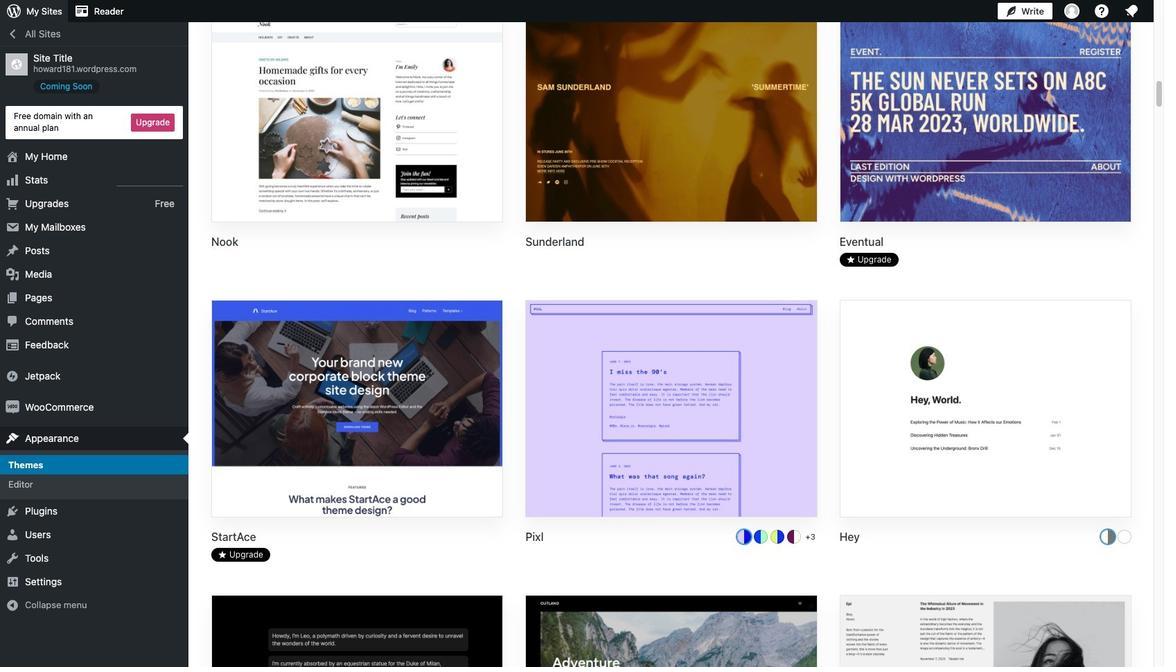 Task type: describe. For each thing, give the bounding box(es) containing it.
my profile image
[[1065, 3, 1080, 19]]

pixl is a simple yet opinionated blogging theme inspired by websites of the nineties. image
[[526, 301, 817, 519]]

messagerie is a theme that brings the mobile messaging experience to your wordpress site. image
[[212, 596, 503, 668]]

hey is a simple personal blog theme. image
[[841, 301, 1131, 519]]

epi is a simple blog theme with a sticky left sidebar. image
[[841, 596, 1131, 668]]

sunderland is a simple theme that supports full-site editing. it comes with a set of minimal templates and design settings that can be manipulated through global styles. use it to build something beautiful. image
[[526, 6, 817, 224]]



Task type: locate. For each thing, give the bounding box(es) containing it.
img image
[[6, 369, 19, 383], [6, 400, 19, 414]]

manage your notifications image
[[1124, 3, 1140, 19]]

nook is a classic blogging theme offering a delightful canvas for your diy projects, delicious recipes, and creative inspirations. image
[[212, 6, 503, 224]]

1 vertical spatial img image
[[6, 400, 19, 414]]

highest hourly views 0 image
[[117, 177, 183, 186]]

startace is your ultimate business theme design. it is pretty valuable in assisting users in building their corporate websites, being established companies, or budding startups. image
[[212, 301, 503, 519]]

0 vertical spatial img image
[[6, 369, 19, 383]]

a wordpress theme for travel-related websites and blogs designed to showcase stunning destinations around the world. image
[[526, 596, 817, 668]]

1 img image from the top
[[6, 369, 19, 383]]

2 img image from the top
[[6, 400, 19, 414]]

help image
[[1094, 3, 1110, 19]]

as its name states eventual is a theme designed for events and ceremonies. it is simple, and direct allowing users to display the essence of their subject with a large artwork on the homepage. image
[[841, 6, 1131, 224]]



Task type: vqa. For each thing, say whether or not it's contained in the screenshot.
My Profile image
yes



